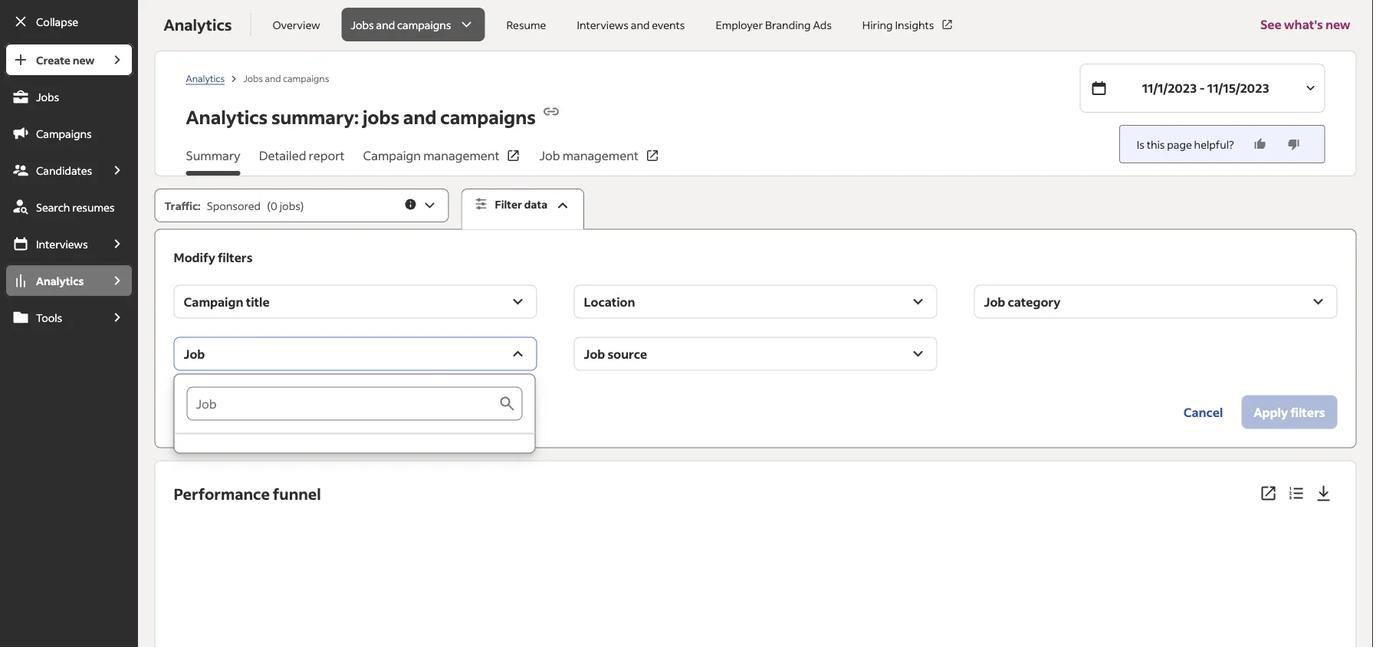 Task type: vqa. For each thing, say whether or not it's contained in the screenshot.
'Job management' Link
yes



Task type: locate. For each thing, give the bounding box(es) containing it.
table view image
[[1287, 484, 1306, 503]]

filters inside "button"
[[223, 404, 258, 420]]

management inside job management link
[[563, 148, 639, 163]]

job for job category
[[984, 294, 1006, 310]]

11/15/2023
[[1208, 80, 1270, 96]]

0 vertical spatial campaign
[[363, 148, 421, 163]]

and
[[376, 18, 395, 31], [631, 18, 650, 31], [265, 72, 281, 84], [403, 105, 437, 129]]

1 horizontal spatial jobs
[[363, 105, 400, 129]]

2 horizontal spatial jobs
[[351, 18, 374, 31]]

job up clear at the bottom of the page
[[184, 346, 205, 362]]

new
[[1326, 16, 1351, 32], [73, 53, 94, 67]]

traffic:
[[165, 199, 201, 212]]

new right what's
[[1326, 16, 1351, 32]]

1 horizontal spatial jobs and campaigns
[[351, 18, 451, 31]]

)
[[300, 199, 304, 212]]

0
[[271, 199, 278, 212]]

1 vertical spatial interviews
[[36, 237, 88, 251]]

all
[[207, 404, 221, 420]]

detailed report link
[[259, 146, 345, 176]]

jobs
[[363, 105, 400, 129], [280, 199, 300, 212]]

performance funnel
[[174, 484, 321, 504]]

employer branding ads link
[[707, 8, 841, 41]]

interviews left the events
[[577, 18, 629, 31]]

new right create
[[73, 53, 94, 67]]

management inside "campaign management" link
[[424, 148, 500, 163]]

1 horizontal spatial management
[[563, 148, 639, 163]]

2 management from the left
[[563, 148, 639, 163]]

data
[[524, 197, 548, 211]]

management for job management
[[563, 148, 639, 163]]

campaign title
[[184, 294, 270, 310]]

0 vertical spatial analytics link
[[186, 72, 225, 85]]

create new
[[36, 53, 94, 67]]

summary
[[186, 148, 241, 163]]

modify filters
[[174, 249, 253, 265]]

1 vertical spatial new
[[73, 53, 94, 67]]

employer
[[716, 18, 763, 31]]

1 vertical spatial analytics link
[[5, 264, 101, 298]]

2 vertical spatial jobs
[[36, 90, 59, 104]]

campaign inside popup button
[[184, 294, 243, 310]]

tools
[[36, 311, 62, 324]]

jobs up campaign management at the top left of page
[[363, 105, 400, 129]]

clear
[[174, 404, 205, 420]]

campaign title button
[[174, 285, 537, 319]]

title
[[246, 294, 270, 310]]

0 vertical spatial campaigns
[[397, 18, 451, 31]]

jobs link
[[5, 80, 134, 114]]

0 vertical spatial jobs and campaigns
[[351, 18, 451, 31]]

filters right modify at the left top
[[218, 249, 253, 265]]

interviews for interviews and events
[[577, 18, 629, 31]]

1 horizontal spatial new
[[1326, 16, 1351, 32]]

report
[[309, 148, 345, 163]]

0 horizontal spatial jobs
[[36, 90, 59, 104]]

this page is helpful image
[[1253, 137, 1268, 152]]

interviews
[[577, 18, 629, 31], [36, 237, 88, 251]]

hiring
[[863, 18, 893, 31]]

job left source
[[584, 346, 605, 362]]

and inside button
[[376, 18, 395, 31]]

campaign left title
[[184, 294, 243, 310]]

1 horizontal spatial interviews
[[577, 18, 629, 31]]

-
[[1200, 80, 1205, 96]]

campaign
[[363, 148, 421, 163], [184, 294, 243, 310]]

1 vertical spatial campaign
[[184, 294, 243, 310]]

filter data
[[495, 197, 548, 211]]

1 horizontal spatial jobs
[[243, 72, 263, 84]]

job left the 'category'
[[984, 294, 1006, 310]]

clear all filters button
[[174, 395, 258, 429]]

0 vertical spatial new
[[1326, 16, 1351, 32]]

jobs
[[351, 18, 374, 31], [243, 72, 263, 84], [36, 90, 59, 104]]

analytics summary: jobs and campaigns
[[186, 105, 536, 129]]

view detailed report image
[[1260, 484, 1278, 503]]

0 horizontal spatial jobs
[[280, 199, 300, 212]]

this page is not helpful image
[[1287, 137, 1302, 152]]

job inside dropdown button
[[584, 346, 605, 362]]

0 horizontal spatial interviews
[[36, 237, 88, 251]]

menu bar containing create new
[[0, 43, 138, 647]]

analytics link
[[186, 72, 225, 85], [5, 264, 101, 298]]

filters right all
[[223, 404, 258, 420]]

0 vertical spatial interviews
[[577, 18, 629, 31]]

job for job source
[[584, 346, 605, 362]]

overview link
[[263, 8, 329, 41]]

jobs right 0
[[280, 199, 300, 212]]

campaign down analytics summary: jobs and campaigns
[[363, 148, 421, 163]]

interviews down search resumes 'link'
[[36, 237, 88, 251]]

cancel
[[1184, 404, 1223, 420]]

campaign management link
[[363, 146, 521, 176]]

campaigns
[[397, 18, 451, 31], [283, 72, 329, 84], [440, 105, 536, 129]]

0 horizontal spatial new
[[73, 53, 94, 67]]

analytics
[[164, 15, 232, 35], [186, 72, 225, 84], [186, 105, 268, 129], [36, 274, 84, 288]]

2 vertical spatial campaigns
[[440, 105, 536, 129]]

campaigns link
[[5, 117, 134, 150]]

job for job
[[184, 346, 205, 362]]

1 horizontal spatial analytics link
[[186, 72, 225, 85]]

1 vertical spatial jobs and campaigns
[[243, 72, 329, 84]]

resume link
[[497, 8, 556, 41]]

job down show shareable url icon
[[540, 148, 560, 163]]

create new link
[[5, 43, 101, 77]]

jobs and campaigns inside jobs and campaigns button
[[351, 18, 451, 31]]

resumes
[[72, 200, 115, 214]]

Job field
[[187, 387, 498, 421]]

management
[[424, 148, 500, 163], [563, 148, 639, 163]]

1 vertical spatial filters
[[223, 404, 258, 420]]

detailed report
[[259, 148, 345, 163]]

0 horizontal spatial campaign
[[184, 294, 243, 310]]

sponsored
[[207, 199, 261, 212]]

0 vertical spatial jobs
[[351, 18, 374, 31]]

filters
[[218, 249, 253, 265], [223, 404, 258, 420]]

0 horizontal spatial management
[[424, 148, 500, 163]]

summary:
[[271, 105, 359, 129]]

interviews for interviews
[[36, 237, 88, 251]]

location button
[[574, 285, 938, 319]]

job
[[540, 148, 560, 163], [984, 294, 1006, 310], [184, 346, 205, 362], [584, 346, 605, 362]]

job button
[[174, 337, 537, 371]]

insights
[[895, 18, 934, 31]]

11/1/2023
[[1142, 80, 1197, 96]]

this
[[1147, 137, 1165, 151]]

jobs and campaigns
[[351, 18, 451, 31], [243, 72, 329, 84]]

new inside button
[[1326, 16, 1351, 32]]

collapse
[[36, 15, 78, 28]]

1 horizontal spatial campaign
[[363, 148, 421, 163]]

hiring insights link
[[853, 8, 964, 41]]

menu bar
[[0, 43, 138, 647]]

1 management from the left
[[424, 148, 500, 163]]

1 vertical spatial jobs
[[280, 199, 300, 212]]

filter data button
[[461, 189, 584, 230]]



Task type: describe. For each thing, give the bounding box(es) containing it.
1 vertical spatial jobs
[[243, 72, 263, 84]]

branding
[[765, 18, 811, 31]]

jobs inside button
[[351, 18, 374, 31]]

category
[[1008, 294, 1061, 310]]

traffic: sponsored ( 0 jobs )
[[165, 199, 304, 212]]

management for campaign management
[[424, 148, 500, 163]]

funnel
[[273, 484, 321, 504]]

11/1/2023 - 11/15/2023
[[1142, 80, 1270, 96]]

show shareable url image
[[542, 102, 561, 121]]

export as csv image
[[1315, 484, 1333, 503]]

location
[[584, 294, 635, 310]]

interviews link
[[5, 227, 101, 261]]

is
[[1137, 137, 1145, 151]]

job category button
[[974, 285, 1338, 319]]

source
[[608, 346, 647, 362]]

jobs inside "link"
[[36, 90, 59, 104]]

job management
[[540, 148, 639, 163]]

search resumes link
[[5, 190, 134, 224]]

resume
[[507, 18, 546, 31]]

clear all filters
[[174, 404, 258, 420]]

jobs and campaigns button
[[342, 8, 485, 41]]

campaign for campaign title
[[184, 294, 243, 310]]

modify
[[174, 249, 215, 265]]

filter
[[495, 197, 522, 211]]

see what's new button
[[1261, 0, 1351, 51]]

overview
[[273, 18, 320, 31]]

detailed
[[259, 148, 306, 163]]

summary link
[[186, 146, 241, 176]]

see what's new
[[1261, 16, 1351, 32]]

helpful?
[[1195, 137, 1234, 151]]

collapse button
[[5, 5, 134, 38]]

see
[[1261, 16, 1282, 32]]

job management link
[[540, 146, 660, 176]]

campaigns
[[36, 127, 92, 140]]

0 vertical spatial jobs
[[363, 105, 400, 129]]

job for job management
[[540, 148, 560, 163]]

search
[[36, 200, 70, 214]]

search resumes
[[36, 200, 115, 214]]

this filters data based on the type of traffic a job received, not the sponsored status of the job itself. some jobs may receive both sponsored and organic traffic. combined view shows all traffic. image
[[404, 197, 418, 211]]

tools link
[[5, 301, 101, 334]]

create
[[36, 53, 70, 67]]

what's
[[1284, 16, 1323, 32]]

performance
[[174, 484, 270, 504]]

job category
[[984, 294, 1061, 310]]

events
[[652, 18, 685, 31]]

job source button
[[574, 337, 938, 371]]

interviews and events
[[577, 18, 685, 31]]

job list box
[[175, 375, 535, 453]]

ads
[[813, 18, 832, 31]]

employer branding ads
[[716, 18, 832, 31]]

candidates
[[36, 163, 92, 177]]

1 vertical spatial campaigns
[[283, 72, 329, 84]]

candidates link
[[5, 153, 101, 187]]

hiring insights
[[863, 18, 934, 31]]

(
[[267, 199, 271, 212]]

page
[[1167, 137, 1192, 151]]

campaign for campaign management
[[363, 148, 421, 163]]

is this page helpful?
[[1137, 137, 1234, 151]]

0 horizontal spatial jobs and campaigns
[[243, 72, 329, 84]]

job source
[[584, 346, 647, 362]]

campaigns inside button
[[397, 18, 451, 31]]

interviews and events link
[[568, 8, 694, 41]]

cancel button
[[1172, 395, 1236, 429]]

campaign management
[[363, 148, 500, 163]]

0 vertical spatial filters
[[218, 249, 253, 265]]

0 horizontal spatial analytics link
[[5, 264, 101, 298]]



